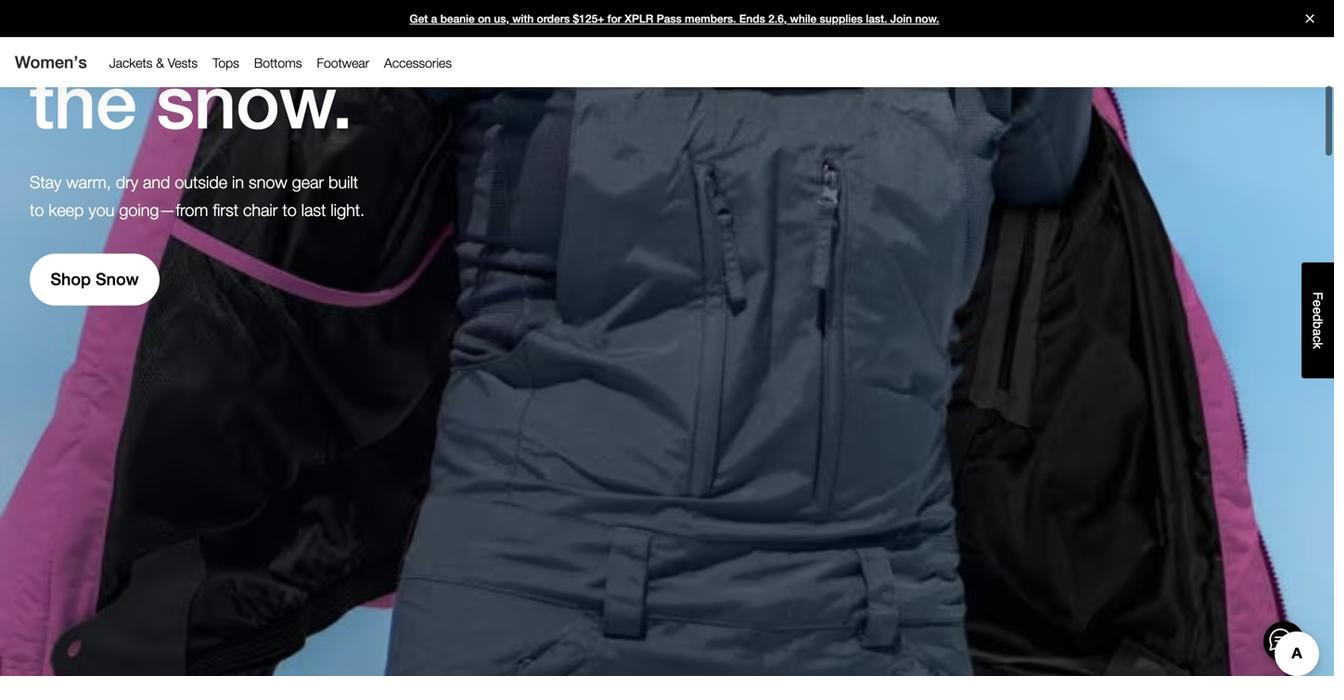 Task type: vqa. For each thing, say whether or not it's contained in the screenshot.
keep
yes



Task type: describe. For each thing, give the bounding box(es) containing it.
built
[[329, 172, 358, 192]]

the
[[30, 57, 136, 145]]

footwear button
[[309, 51, 377, 75]]

tops button
[[205, 51, 247, 75]]

last.
[[866, 12, 887, 25]]

chair
[[243, 200, 278, 220]]

shop
[[50, 270, 91, 289]]

outside
[[175, 172, 227, 192]]

gear
[[292, 172, 324, 192]]

supplies
[[820, 12, 863, 25]]

close image
[[1298, 14, 1322, 23]]

on
[[478, 12, 491, 25]]

jackets & vests button
[[102, 51, 205, 75]]

jackets & vests
[[109, 55, 198, 71]]

0 horizontal spatial a
[[431, 12, 437, 25]]

d
[[1311, 314, 1325, 322]]

1 to from the left
[[30, 200, 44, 220]]

shop snow link
[[30, 254, 160, 306]]

1 e from the top
[[1311, 300, 1325, 307]]

get
[[410, 12, 428, 25]]

stay warm, dry and outside in snow gear built to keep you going—from first chair to last light.
[[30, 172, 365, 220]]

stay
[[30, 172, 62, 192]]

women's
[[15, 52, 87, 72]]

pass
[[657, 12, 682, 25]]

dry
[[116, 172, 138, 192]]

keep
[[49, 200, 84, 220]]

with
[[512, 12, 534, 25]]

first
[[213, 200, 238, 220]]

snow
[[96, 270, 139, 289]]

last
[[301, 200, 326, 220]]

2 e from the top
[[1311, 307, 1325, 314]]

now.
[[915, 12, 939, 25]]

for
[[608, 12, 622, 25]]

accessories button
[[377, 51, 459, 75]]

c
[[1311, 336, 1325, 343]]

accessories
[[384, 55, 452, 71]]

get a beanie on us, with orders $125+ for xplr pass members. ends 2.6, while supplies last. join now.
[[410, 12, 939, 25]]

jackets
[[109, 55, 153, 71]]

k
[[1311, 343, 1325, 349]]

warm,
[[66, 172, 111, 192]]

bottoms
[[254, 55, 302, 71]]



Task type: locate. For each thing, give the bounding box(es) containing it.
a inside button
[[1311, 329, 1325, 336]]

to down "stay"
[[30, 200, 44, 220]]

to
[[30, 200, 44, 220], [282, 200, 297, 220]]

f e e d b a c k button
[[1302, 263, 1334, 379]]

f
[[1311, 292, 1325, 300]]

join
[[891, 12, 912, 25]]

and
[[143, 172, 170, 192]]

f e e d b a c k
[[1311, 292, 1325, 349]]

&
[[156, 55, 164, 71]]

1 horizontal spatial to
[[282, 200, 297, 220]]

footwear
[[317, 55, 369, 71]]

e
[[1311, 300, 1325, 307], [1311, 307, 1325, 314]]

light.
[[331, 200, 365, 220]]

e up b
[[1311, 307, 1325, 314]]

b
[[1311, 322, 1325, 329]]

bottoms button
[[247, 51, 309, 75]]

a up 'k'
[[1311, 329, 1325, 336]]

ends
[[739, 12, 765, 25]]

the snow.
[[30, 57, 352, 145]]

e up d at the right of page
[[1311, 300, 1325, 307]]

vests
[[168, 55, 198, 71]]

snow
[[249, 172, 287, 192]]

shop snow
[[50, 270, 139, 289]]

2 to from the left
[[282, 200, 297, 220]]

get a beanie on us, with orders $125+ for xplr pass members. ends 2.6, while supplies last. join now. link
[[0, 0, 1334, 37]]

2.6,
[[768, 12, 787, 25]]

1 vertical spatial a
[[1311, 329, 1325, 336]]

a
[[431, 12, 437, 25], [1311, 329, 1325, 336]]

1 horizontal spatial a
[[1311, 329, 1325, 336]]

us,
[[494, 12, 509, 25]]

tops
[[213, 55, 239, 71]]

orders
[[537, 12, 570, 25]]

to left last on the left top of the page
[[282, 200, 297, 220]]

going—from
[[119, 200, 208, 220]]

a right 'get' at the top left of page
[[431, 12, 437, 25]]

snow.
[[156, 57, 352, 145]]

in
[[232, 172, 244, 192]]

$125+
[[573, 12, 604, 25]]

you
[[88, 200, 114, 220]]

0 horizontal spatial to
[[30, 200, 44, 220]]

while
[[790, 12, 817, 25]]

members.
[[685, 12, 736, 25]]

beanie
[[440, 12, 475, 25]]

0 vertical spatial a
[[431, 12, 437, 25]]

xplr
[[625, 12, 654, 25]]



